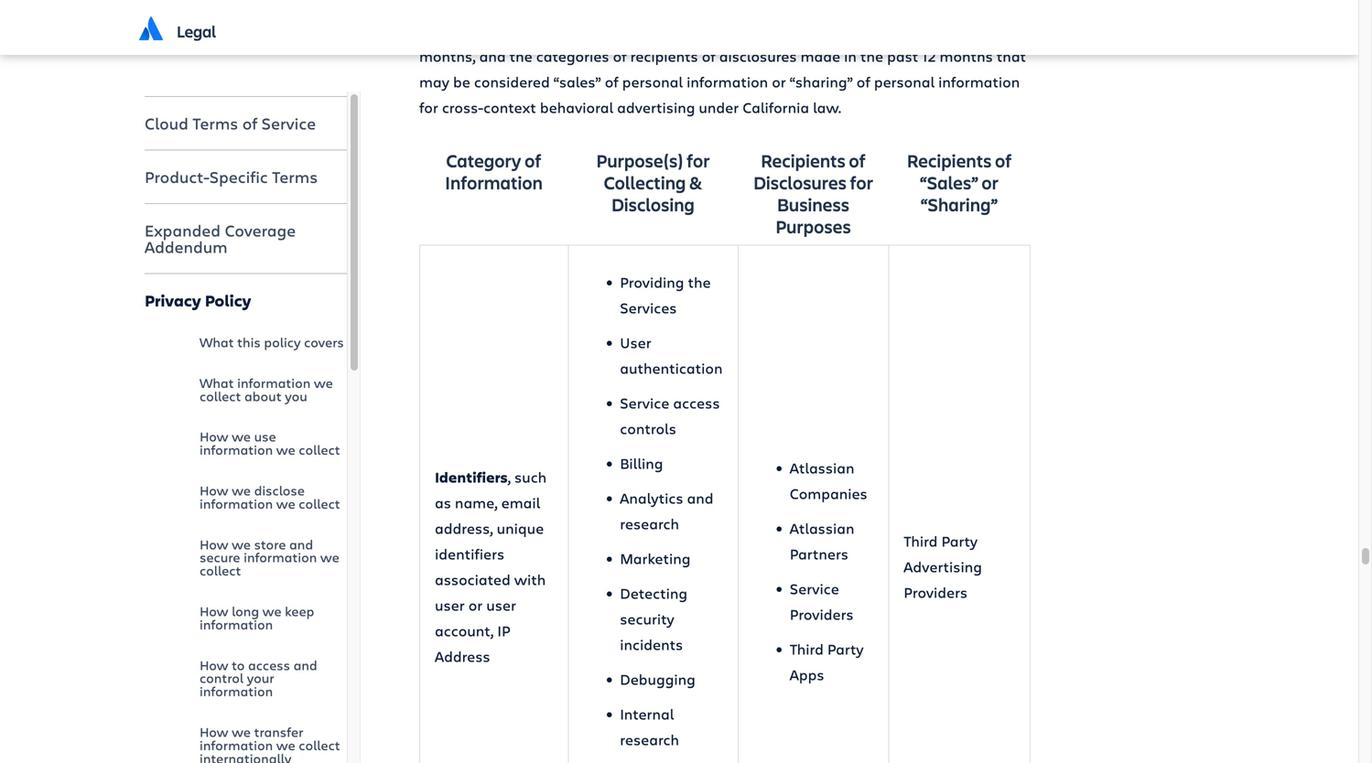 Task type: locate. For each thing, give the bounding box(es) containing it.
how for how long we keep information
[[200, 602, 228, 620]]

ip
[[497, 621, 511, 641]]

information up keep at left
[[244, 549, 317, 566]]

1 horizontal spatial user
[[486, 595, 516, 615]]

keep
[[285, 602, 314, 620]]

for inside recipients of disclosures for business purposes
[[850, 170, 873, 194]]

information
[[237, 374, 311, 392], [200, 441, 273, 459], [200, 495, 273, 513], [244, 549, 317, 566], [200, 616, 273, 633], [200, 683, 273, 700], [200, 736, 273, 754]]

we left store
[[232, 535, 251, 553]]

atlassian up companies
[[790, 458, 855, 478]]

1 vertical spatial access
[[248, 656, 290, 674]]

collect left about on the bottom
[[200, 387, 241, 405]]

how left store
[[200, 535, 228, 553]]

information up "how we disclose information we collect"
[[200, 441, 273, 459]]

1 horizontal spatial providers
[[904, 582, 968, 602]]

0 horizontal spatial for
[[687, 148, 710, 172]]

how left long
[[200, 602, 228, 620]]

research down analytics
[[620, 514, 679, 534]]

1 what from the top
[[200, 333, 234, 351]]

access
[[673, 393, 720, 413], [248, 656, 290, 674]]

policy
[[264, 333, 301, 351]]

2 what from the top
[[200, 374, 234, 392]]

we up store
[[276, 495, 295, 513]]

collect up the how we store and secure information we collect link at bottom left
[[299, 495, 340, 513]]

service inside service access controls
[[620, 393, 669, 413]]

information inside how to access and control your information
[[200, 683, 273, 700]]

1 horizontal spatial for
[[850, 170, 873, 194]]

0 vertical spatial or
[[982, 170, 999, 194]]

service providers
[[790, 579, 854, 624]]

to
[[232, 656, 245, 674]]

atlassian for partners
[[790, 518, 855, 538]]

how left the disclose
[[200, 482, 228, 499]]

collect up long
[[200, 562, 241, 580]]

security
[[620, 609, 674, 629]]

what information we collect about you
[[200, 374, 333, 405]]

1 atlassian from the top
[[790, 458, 855, 478]]

providers
[[904, 582, 968, 602], [790, 604, 854, 624]]

4 how from the top
[[200, 602, 228, 620]]

privacy policy link
[[145, 279, 347, 322]]

how inside how we store and secure information we collect
[[200, 535, 228, 553]]

1 vertical spatial atlassian
[[790, 518, 855, 538]]

party for third party apps
[[827, 639, 864, 659]]

we right long
[[262, 602, 282, 620]]

how inside how long we keep information
[[200, 602, 228, 620]]

cloud terms of service
[[145, 113, 316, 134]]

0 vertical spatial what
[[200, 333, 234, 351]]

0 horizontal spatial party
[[827, 639, 864, 659]]

of right ""sales""
[[995, 148, 1012, 172]]

partners
[[790, 544, 849, 564]]

collect inside how we store and secure information we collect
[[200, 562, 241, 580]]

0 horizontal spatial service
[[262, 113, 316, 134]]

account,
[[435, 621, 494, 641]]

6 how from the top
[[200, 723, 228, 741]]

information down what this policy covers link in the left top of the page
[[237, 374, 311, 392]]

what
[[200, 333, 234, 351], [200, 374, 234, 392]]

atlassian inside atlassian companies
[[790, 458, 855, 478]]

companies
[[790, 484, 868, 503]]

user
[[435, 595, 465, 615], [486, 595, 516, 615]]

service inside "link"
[[262, 113, 316, 134]]

legal link
[[177, 0, 216, 55]]

information up store
[[200, 495, 273, 513]]

of right disclosures
[[849, 148, 866, 172]]

third inside third party advertising providers
[[904, 531, 938, 551]]

and
[[687, 488, 714, 508], [289, 535, 313, 553], [293, 656, 317, 674]]

privacy policy
[[145, 290, 251, 311]]

0 vertical spatial access
[[673, 393, 720, 413]]

collect for how we transfer information we collect internationally
[[299, 736, 340, 754]]

2 vertical spatial service
[[790, 579, 839, 599]]

information inside how we use information we collect
[[200, 441, 273, 459]]

1 vertical spatial research
[[620, 730, 679, 750]]

service up product-specific terms link
[[262, 113, 316, 134]]

1 horizontal spatial party
[[941, 531, 978, 551]]

use
[[254, 428, 276, 446]]

1 horizontal spatial access
[[673, 393, 720, 413]]

we right you
[[314, 374, 333, 392]]

recipients up "sharing"
[[907, 148, 992, 172]]

third inside third party apps
[[790, 639, 824, 659]]

service for atlassian companies
[[790, 579, 839, 599]]

of inside 'recipients of "sales" or "sharing"'
[[995, 148, 1012, 172]]

2 how from the top
[[200, 482, 228, 499]]

how to access and control your information link
[[200, 645, 347, 712]]

or right ""sales""
[[982, 170, 999, 194]]

we
[[314, 374, 333, 392], [232, 428, 251, 446], [276, 441, 295, 459], [232, 482, 251, 499], [276, 495, 295, 513], [232, 535, 251, 553], [320, 549, 339, 566], [262, 602, 282, 620], [232, 723, 251, 741], [276, 736, 295, 754]]

service down the partners
[[790, 579, 839, 599]]

about
[[244, 387, 282, 405]]

of inside recipients of disclosures for business purposes
[[849, 148, 866, 172]]

information down control at left bottom
[[200, 736, 273, 754]]

how inside "how we disclose information we collect"
[[200, 482, 228, 499]]

5 how from the top
[[200, 656, 228, 674]]

recipients inside recipients of disclosures for business purposes
[[761, 148, 846, 172]]

collect right use
[[299, 441, 340, 459]]

how for how we use information we collect
[[200, 428, 228, 446]]

1 horizontal spatial or
[[982, 170, 999, 194]]

terms right cloud
[[192, 113, 238, 134]]

what for what information we collect about you
[[200, 374, 234, 392]]

how inside how to access and control your information
[[200, 656, 228, 674]]

and inside how to access and control your information
[[293, 656, 317, 674]]

1 vertical spatial what
[[200, 374, 234, 392]]

collect inside "how we disclose information we collect"
[[299, 495, 340, 513]]

disclose
[[254, 482, 305, 499]]

information up to
[[200, 616, 273, 633]]

how we disclose information we collect
[[200, 482, 340, 513]]

0 vertical spatial research
[[620, 514, 679, 534]]

3 how from the top
[[200, 535, 228, 553]]

0 vertical spatial and
[[687, 488, 714, 508]]

0 vertical spatial atlassian
[[790, 458, 855, 478]]

research
[[620, 514, 679, 534], [620, 730, 679, 750]]

atlassian logo image
[[139, 16, 163, 40]]

1 vertical spatial third
[[790, 639, 824, 659]]

covers
[[304, 333, 344, 351]]

disclosures
[[753, 170, 847, 194]]

party inside third party apps
[[827, 639, 864, 659]]

0 horizontal spatial terms
[[192, 113, 238, 134]]

2 recipients from the left
[[907, 148, 992, 172]]

analytics
[[620, 488, 683, 508]]

how up internationally
[[200, 723, 228, 741]]

what inside the 'what information we collect about you'
[[200, 374, 234, 392]]

access inside how to access and control your information
[[248, 656, 290, 674]]

third party advertising providers
[[904, 531, 982, 602]]

disclosing
[[611, 192, 695, 216]]

what left about on the bottom
[[200, 374, 234, 392]]

atlassian for companies
[[790, 458, 855, 478]]

1 how from the top
[[200, 428, 228, 446]]

and for how to access and control your information
[[293, 656, 317, 674]]

, such as name, email address, unique identifiers associated with user or user account, ip address
[[435, 467, 547, 666]]

1 horizontal spatial recipients
[[907, 148, 992, 172]]

how left use
[[200, 428, 228, 446]]

recipients inside 'recipients of "sales" or "sharing"'
[[907, 148, 992, 172]]

1 vertical spatial party
[[827, 639, 864, 659]]

as
[[435, 493, 451, 512]]

third up advertising
[[904, 531, 938, 551]]

0 horizontal spatial or
[[468, 595, 483, 615]]

how left to
[[200, 656, 228, 674]]

1 horizontal spatial third
[[904, 531, 938, 551]]

how for how we disclose information we collect
[[200, 482, 228, 499]]

party down 'service providers'
[[827, 639, 864, 659]]

category of information
[[445, 148, 543, 194]]

your
[[247, 669, 274, 687]]

identifiers
[[435, 467, 508, 487]]

0 horizontal spatial recipients
[[761, 148, 846, 172]]

and right your
[[293, 656, 317, 674]]

legal
[[177, 20, 216, 42]]

user up ip on the left bottom of page
[[486, 595, 516, 615]]

control
[[200, 669, 244, 687]]

the
[[688, 272, 711, 292]]

third for third party advertising providers
[[904, 531, 938, 551]]

recipients for "sales"
[[907, 148, 992, 172]]

for right the business
[[850, 170, 873, 194]]

business
[[777, 192, 850, 216]]

1 recipients from the left
[[761, 148, 846, 172]]

1 vertical spatial providers
[[790, 604, 854, 624]]

what left this
[[200, 333, 234, 351]]

0 vertical spatial terms
[[192, 113, 238, 134]]

for
[[687, 148, 710, 172], [850, 170, 873, 194]]

what this policy covers link
[[200, 322, 347, 363]]

how we disclose information we collect link
[[200, 471, 347, 524]]

1 vertical spatial service
[[620, 393, 669, 413]]

and for how we store and secure information we collect
[[289, 535, 313, 553]]

third
[[904, 531, 938, 551], [790, 639, 824, 659]]

internationally
[[200, 750, 291, 763]]

how we transfer information we collect internationally
[[200, 723, 340, 763]]

1 horizontal spatial service
[[620, 393, 669, 413]]

and right store
[[289, 535, 313, 553]]

of up product-specific terms link
[[242, 113, 257, 134]]

0 horizontal spatial access
[[248, 656, 290, 674]]

,
[[508, 467, 511, 487]]

2 horizontal spatial service
[[790, 579, 839, 599]]

collect inside the 'what information we collect about you'
[[200, 387, 241, 405]]

2 user from the left
[[486, 595, 516, 615]]

1 vertical spatial terms
[[272, 166, 318, 188]]

1 vertical spatial or
[[468, 595, 483, 615]]

information down to
[[200, 683, 273, 700]]

for inside purpose(s) for collecting & disclosing
[[687, 148, 710, 172]]

providers down advertising
[[904, 582, 968, 602]]

and right analytics
[[687, 488, 714, 508]]

atlassian up the partners
[[790, 518, 855, 538]]

and inside how we store and secure information we collect
[[289, 535, 313, 553]]

service inside 'service providers'
[[790, 579, 839, 599]]

service up controls
[[620, 393, 669, 413]]

of right category
[[525, 148, 542, 172]]

billing
[[620, 453, 663, 473]]

user up account,
[[435, 595, 465, 615]]

how long we keep information
[[200, 602, 314, 633]]

party up advertising
[[941, 531, 978, 551]]

access right to
[[248, 656, 290, 674]]

terms right specific
[[272, 166, 318, 188]]

0 vertical spatial service
[[262, 113, 316, 134]]

collect right internationally
[[299, 736, 340, 754]]

0 horizontal spatial third
[[790, 639, 824, 659]]

2 vertical spatial and
[[293, 656, 317, 674]]

internal
[[620, 704, 674, 724]]

1 vertical spatial and
[[289, 535, 313, 553]]

0 vertical spatial party
[[941, 531, 978, 551]]

email
[[501, 493, 540, 512]]

product-
[[145, 166, 209, 188]]

0 vertical spatial third
[[904, 531, 938, 551]]

0 vertical spatial providers
[[904, 582, 968, 602]]

atlassian companies
[[790, 458, 868, 503]]

we right store
[[320, 549, 339, 566]]

party inside third party advertising providers
[[941, 531, 978, 551]]

of inside category of information
[[525, 148, 542, 172]]

how inside how we transfer information we collect internationally
[[200, 723, 228, 741]]

collect inside how we transfer information we collect internationally
[[299, 736, 340, 754]]

third up 'apps'
[[790, 639, 824, 659]]

collect inside how we use information we collect
[[299, 441, 340, 459]]

or down associated
[[468, 595, 483, 615]]

providing the services
[[620, 272, 711, 317]]

1 research from the top
[[620, 514, 679, 534]]

privacy
[[145, 290, 201, 311]]

research down internal
[[620, 730, 679, 750]]

of inside "link"
[[242, 113, 257, 134]]

2 atlassian from the top
[[790, 518, 855, 538]]

access down authentication
[[673, 393, 720, 413]]

providers up third party apps
[[790, 604, 854, 624]]

service
[[262, 113, 316, 134], [620, 393, 669, 413], [790, 579, 839, 599]]

for right collecting
[[687, 148, 710, 172]]

how
[[200, 428, 228, 446], [200, 482, 228, 499], [200, 535, 228, 553], [200, 602, 228, 620], [200, 656, 228, 674], [200, 723, 228, 741]]

identifiers
[[435, 544, 505, 564]]

how inside how we use information we collect
[[200, 428, 228, 446]]

0 horizontal spatial user
[[435, 595, 465, 615]]

recipients up the business
[[761, 148, 846, 172]]



Task type: vqa. For each thing, say whether or not it's contained in the screenshot.
Party for Third Party Advertising Providers
yes



Task type: describe. For each thing, give the bounding box(es) containing it.
collect for how we disclose information we collect
[[299, 495, 340, 513]]

coverage
[[225, 220, 296, 241]]

we left use
[[232, 428, 251, 446]]

access inside service access controls
[[673, 393, 720, 413]]

addendum
[[145, 236, 228, 258]]

we left the disclose
[[232, 482, 251, 499]]

we up internationally
[[232, 723, 251, 741]]

providers inside third party advertising providers
[[904, 582, 968, 602]]

and inside analytics and research
[[687, 488, 714, 508]]

how we store and secure information we collect link
[[200, 524, 347, 591]]

controls
[[620, 419, 676, 438]]

purpose(s) for collecting & disclosing
[[596, 148, 710, 216]]

or inside , such as name, email address, unique identifiers associated with user or user account, ip address
[[468, 595, 483, 615]]

store
[[254, 535, 286, 553]]

third party apps
[[790, 639, 864, 685]]

associated
[[435, 570, 511, 589]]

information inside how we transfer information we collect internationally
[[200, 736, 273, 754]]

of for category of information
[[525, 148, 542, 172]]

research inside analytics and research
[[620, 514, 679, 534]]

user authentication
[[620, 333, 723, 378]]

providing
[[620, 272, 684, 292]]

of for recipients of disclosures for business purposes
[[849, 148, 866, 172]]

0 horizontal spatial providers
[[790, 604, 854, 624]]

recipients for disclosures
[[761, 148, 846, 172]]

address,
[[435, 518, 493, 538]]

specific
[[209, 166, 268, 188]]

"sales"
[[920, 170, 978, 194]]

1 horizontal spatial terms
[[272, 166, 318, 188]]

we right use
[[276, 441, 295, 459]]

address
[[435, 647, 490, 666]]

we inside how long we keep information
[[262, 602, 282, 620]]

what this policy covers
[[200, 333, 344, 351]]

how we use information we collect link
[[200, 417, 347, 471]]

"sharing"
[[921, 192, 998, 216]]

purpose(s)
[[596, 148, 684, 172]]

authentication
[[620, 358, 723, 378]]

recipients of "sales" or "sharing"
[[907, 148, 1012, 216]]

expanded
[[145, 220, 221, 241]]

cloud terms of service link
[[145, 102, 347, 145]]

analytics and research
[[620, 488, 714, 534]]

name,
[[455, 493, 498, 512]]

this
[[237, 333, 261, 351]]

unique
[[497, 518, 544, 538]]

of for recipients of "sales" or "sharing"
[[995, 148, 1012, 172]]

we inside the 'what information we collect about you'
[[314, 374, 333, 392]]

secure
[[200, 549, 240, 566]]

&
[[689, 170, 702, 194]]

incidents
[[620, 635, 683, 654]]

how we use information we collect
[[200, 428, 340, 459]]

2 research from the top
[[620, 730, 679, 750]]

product-specific terms
[[145, 166, 318, 188]]

you
[[285, 387, 307, 405]]

such
[[515, 467, 547, 487]]

advertising
[[904, 557, 982, 577]]

how we store and secure information we collect
[[200, 535, 339, 580]]

user
[[620, 333, 651, 352]]

atlassian partners
[[790, 518, 855, 564]]

recipients of disclosures for business purposes
[[753, 148, 873, 238]]

debugging
[[620, 669, 696, 689]]

service for providing the services
[[620, 393, 669, 413]]

transfer
[[254, 723, 303, 741]]

information inside "how we disclose information we collect"
[[200, 495, 273, 513]]

internal research
[[620, 704, 679, 750]]

how we transfer information we collect internationally link
[[200, 712, 347, 763]]

purposes
[[776, 214, 851, 238]]

information inside how we store and secure information we collect
[[244, 549, 317, 566]]

services
[[620, 298, 677, 317]]

how for how to access and control your information
[[200, 656, 228, 674]]

policy
[[205, 290, 251, 311]]

1 user from the left
[[435, 595, 465, 615]]

collecting
[[604, 170, 686, 194]]

long
[[232, 602, 259, 620]]

cloud
[[145, 113, 188, 134]]

detecting
[[620, 583, 688, 603]]

or inside 'recipients of "sales" or "sharing"'
[[982, 170, 999, 194]]

apps
[[790, 665, 824, 685]]

expanded coverage addendum link
[[145, 209, 347, 269]]

how to access and control your information
[[200, 656, 317, 700]]

information inside how long we keep information
[[200, 616, 273, 633]]

service access controls
[[620, 393, 720, 438]]

expanded coverage addendum
[[145, 220, 296, 258]]

how for how we transfer information we collect internationally
[[200, 723, 228, 741]]

third for third party apps
[[790, 639, 824, 659]]

party for third party advertising providers
[[941, 531, 978, 551]]

marketing
[[620, 549, 691, 568]]

how long we keep information link
[[200, 591, 347, 645]]

product-specific terms link
[[145, 155, 347, 199]]

how for how we store and secure information we collect
[[200, 535, 228, 553]]

detecting security incidents
[[620, 583, 688, 654]]

with
[[514, 570, 546, 589]]

what for what this policy covers
[[200, 333, 234, 351]]

collect for how we use information we collect
[[299, 441, 340, 459]]

information
[[445, 170, 543, 194]]

information inside the 'what information we collect about you'
[[237, 374, 311, 392]]

what information we collect about you link
[[200, 363, 347, 417]]

we down how to access and control your information link
[[276, 736, 295, 754]]

terms inside "link"
[[192, 113, 238, 134]]



